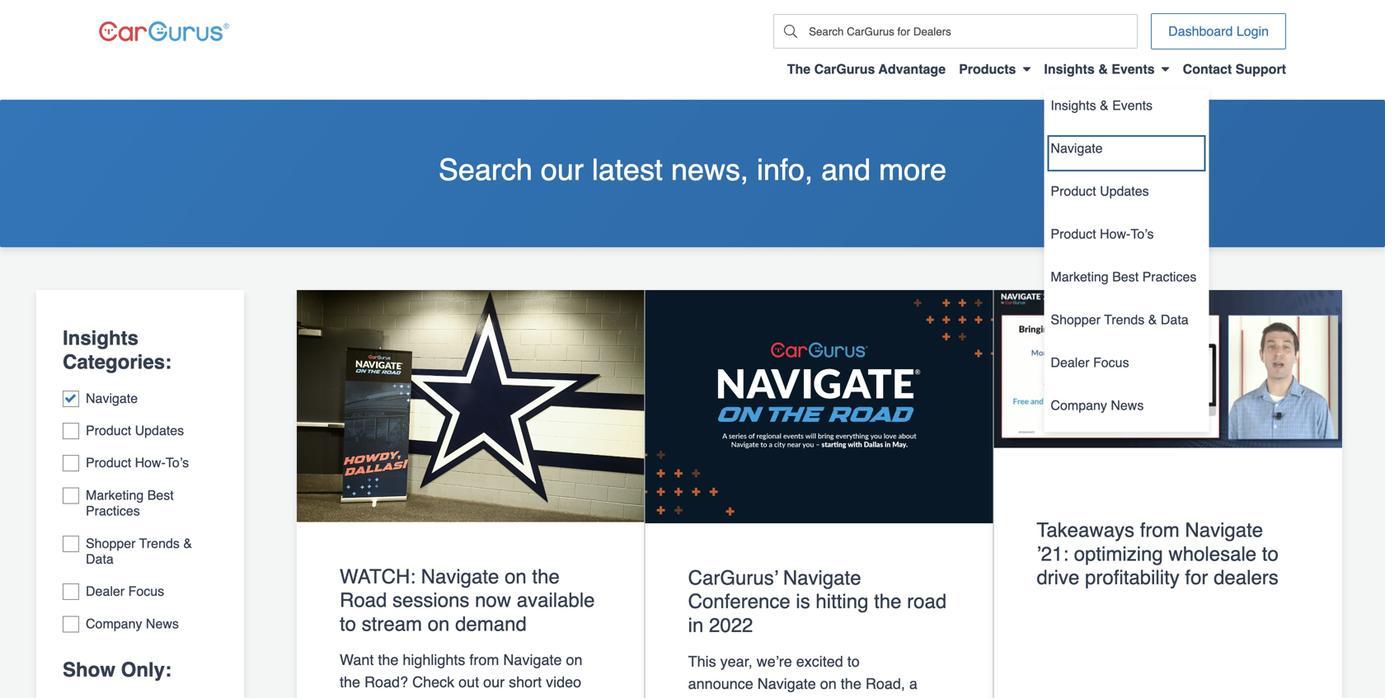 Task type: locate. For each thing, give the bounding box(es) containing it.
0 vertical spatial news
[[1111, 398, 1144, 413]]

want
[[340, 652, 374, 669]]

marketing best practices link
[[1051, 267, 1202, 297]]

profitability
[[1085, 567, 1180, 589]]

dealer focus down shopper trends & data link
[[1051, 355, 1129, 370]]

product updates down "navigate" link
[[1051, 183, 1149, 199]]

on
[[505, 565, 527, 588], [428, 613, 450, 636], [566, 652, 582, 669], [820, 676, 837, 692]]

insights inside "link"
[[1051, 98, 1096, 113]]

0 vertical spatial from
[[1140, 519, 1180, 542]]

1 vertical spatial product how-to's
[[86, 455, 189, 471]]

want the highlights from navigate on the road? check out our short video recap. interested in seeing mor
[[340, 652, 582, 698]]

from up the out
[[469, 652, 499, 669]]

caret down image left contact on the right of the page
[[1161, 62, 1170, 75]]

data
[[1161, 312, 1189, 327], [86, 552, 114, 567]]

0 vertical spatial practices
[[1142, 269, 1197, 284]]

2 horizontal spatial image to illustrate article content image
[[994, 290, 1342, 476]]

1 horizontal spatial product updates
[[1051, 183, 1149, 199]]

1 vertical spatial events
[[1112, 98, 1153, 113]]

company down dealer focus link
[[1051, 398, 1107, 413]]

dealer focus
[[1051, 355, 1129, 370], [86, 584, 164, 599]]

updates
[[1100, 183, 1149, 199], [135, 423, 184, 438]]

news,
[[671, 153, 749, 187]]

navigate inside takeaways from navigate '21: optimizing wholesale to drive profitability for dealers
[[1185, 519, 1263, 542]]

to's
[[1131, 226, 1154, 242], [166, 455, 189, 471]]

2 vertical spatial insights
[[63, 327, 139, 350]]

1 horizontal spatial data
[[1161, 312, 1189, 327]]

0 vertical spatial marketing
[[1051, 269, 1109, 284]]

0 horizontal spatial how-
[[135, 455, 166, 471]]

contact
[[1183, 61, 1232, 77]]

caret down image for insights & events
[[1161, 62, 1170, 75]]

login
[[1237, 23, 1269, 39]]

1 horizontal spatial how-
[[1100, 226, 1131, 242]]

dashboard login button
[[1151, 13, 1286, 49]]

news inside company news link
[[1111, 398, 1144, 413]]

updates down "navigate" link
[[1100, 183, 1149, 199]]

the up available
[[532, 565, 560, 588]]

insights up "navigate" link
[[1051, 98, 1096, 113]]

company news up only: on the bottom left of page
[[86, 616, 179, 631]]

1 horizontal spatial from
[[1140, 519, 1180, 542]]

dealer
[[1051, 355, 1090, 370], [86, 584, 125, 599]]

0 horizontal spatial dealer focus
[[86, 584, 164, 599]]

company news down dealer focus link
[[1051, 398, 1144, 413]]

0 horizontal spatial marketing
[[86, 488, 144, 503]]

1 horizontal spatial shopper trends & data
[[1051, 312, 1189, 327]]

1 horizontal spatial news
[[1111, 398, 1144, 413]]

on up the video
[[566, 652, 582, 669]]

1 vertical spatial focus
[[128, 584, 164, 599]]

news up only: on the bottom left of page
[[146, 616, 179, 631]]

1 caret down image from the left
[[1023, 62, 1031, 75]]

insights inside insights categories:
[[63, 327, 139, 350]]

insights
[[1044, 61, 1095, 77], [1051, 98, 1096, 113], [63, 327, 139, 350]]

in down the out
[[455, 696, 467, 698]]

0 horizontal spatial data
[[86, 552, 114, 567]]

0 horizontal spatial shopper
[[86, 536, 136, 551]]

0 horizontal spatial caret down image
[[1023, 62, 1031, 75]]

0 horizontal spatial dealer
[[86, 584, 125, 599]]

available
[[517, 589, 595, 612]]

0 vertical spatial shopper trends & data
[[1051, 312, 1189, 327]]

2 horizontal spatial to
[[1262, 543, 1279, 566]]

1 horizontal spatial our
[[541, 153, 584, 187]]

wholesale
[[1169, 543, 1257, 566]]

0 vertical spatial events
[[1112, 61, 1155, 77]]

0 vertical spatial company news
[[1051, 398, 1144, 413]]

1 vertical spatial how-
[[135, 455, 166, 471]]

to inside takeaways from navigate '21: optimizing wholesale to drive profitability for dealers
[[1262, 543, 1279, 566]]

from
[[1140, 519, 1180, 542], [469, 652, 499, 669]]

search our latest news, info, and more
[[438, 153, 947, 187]]

events up "navigate" link
[[1112, 98, 1153, 113]]

1 horizontal spatial marketing best practices
[[1051, 269, 1197, 284]]

the inside cargurus' navigate conference is hitting the road in 2022
[[874, 591, 902, 613]]

contact support
[[1183, 61, 1286, 77]]

events
[[1112, 61, 1155, 77], [1112, 98, 1153, 113]]

cargurus logo image
[[99, 21, 229, 42]]

updates down categories:
[[135, 423, 184, 438]]

to down road
[[340, 613, 356, 636]]

1 horizontal spatial marketing
[[1051, 269, 1109, 284]]

navigate up sessions
[[421, 565, 499, 588]]

interested
[[385, 696, 451, 698]]

1 image to illustrate article content image from the left
[[297, 290, 644, 522]]

on up events
[[820, 676, 837, 692]]

1 vertical spatial product updates
[[86, 423, 184, 438]]

the up that at the bottom right of the page
[[841, 676, 861, 692]]

0 horizontal spatial company
[[86, 616, 142, 631]]

1 vertical spatial shopper
[[86, 536, 136, 551]]

to right excited
[[847, 653, 860, 670]]

drive
[[1037, 567, 1080, 589]]

announce navigate
[[688, 676, 816, 692]]

1 vertical spatial our
[[483, 674, 505, 691]]

image to illustrate article content image
[[297, 290, 644, 522], [645, 290, 993, 523], [994, 290, 1342, 476]]

sessions
[[392, 589, 469, 612]]

marketing best practices
[[1051, 269, 1197, 284], [86, 488, 174, 519]]

0 vertical spatial in
[[688, 614, 704, 637]]

caret down image right products
[[1023, 62, 1031, 75]]

1 vertical spatial in
[[455, 696, 467, 698]]

0 vertical spatial to
[[1262, 543, 1279, 566]]

road,
[[866, 676, 905, 692]]

1 horizontal spatial in
[[688, 614, 704, 637]]

1 horizontal spatial company news
[[1051, 398, 1144, 413]]

1 horizontal spatial to
[[847, 653, 860, 670]]

shopper trends & data link
[[1051, 310, 1202, 340]]

image to illustrate article content image for watch:
[[297, 290, 644, 522]]

2022
[[709, 614, 753, 637]]

1 vertical spatial news
[[146, 616, 179, 631]]

our up seeing
[[483, 674, 505, 691]]

in
[[688, 614, 704, 637], [455, 696, 467, 698]]

shopper inside shopper trends & data
[[86, 536, 136, 551]]

navigate up short
[[503, 652, 562, 669]]

1 horizontal spatial best
[[1112, 269, 1139, 284]]

0 horizontal spatial to
[[340, 613, 356, 636]]

1 vertical spatial practices
[[86, 503, 140, 519]]

is
[[796, 591, 810, 613]]

marketing
[[1051, 269, 1109, 284], [86, 488, 144, 503]]

shopper
[[1051, 312, 1101, 327], [86, 536, 136, 551]]

1 vertical spatial to
[[340, 613, 356, 636]]

1 horizontal spatial focus
[[1093, 355, 1129, 370]]

product updates
[[1051, 183, 1149, 199], [86, 423, 184, 438]]

check
[[412, 674, 454, 691]]

news down dealer focus link
[[1111, 398, 1144, 413]]

0 horizontal spatial news
[[146, 616, 179, 631]]

1 vertical spatial shopper trends & data
[[86, 536, 192, 567]]

1 horizontal spatial dealer focus
[[1051, 355, 1129, 370]]

our left the latest
[[541, 153, 584, 187]]

will
[[882, 698, 903, 698]]

0 horizontal spatial product updates
[[86, 423, 184, 438]]

0 horizontal spatial to's
[[166, 455, 189, 471]]

product updates down categories:
[[86, 423, 184, 438]]

dealer down shopper trends & data link
[[1051, 355, 1090, 370]]

on up the now
[[505, 565, 527, 588]]

navigate down insights & events "link"
[[1051, 141, 1103, 156]]

contact support link
[[1183, 61, 1286, 87]]

company up show only:
[[86, 616, 142, 631]]

from inside takeaways from navigate '21: optimizing wholesale to drive profitability for dealers
[[1140, 519, 1180, 542]]

1 vertical spatial updates
[[135, 423, 184, 438]]

0 vertical spatial best
[[1112, 269, 1139, 284]]

in left 2022
[[688, 614, 704, 637]]

marketing inside marketing best practices 'link'
[[1051, 269, 1109, 284]]

1 vertical spatial from
[[469, 652, 499, 669]]

0 horizontal spatial our
[[483, 674, 505, 691]]

practices
[[1142, 269, 1197, 284], [86, 503, 140, 519]]

2 caret down image from the left
[[1161, 62, 1170, 75]]

insights categories:
[[63, 327, 172, 373]]

1 vertical spatial to's
[[166, 455, 189, 471]]

the inside the watch: navigate on the road sessions now available to stream on demand
[[532, 565, 560, 588]]

focus
[[1093, 355, 1129, 370], [128, 584, 164, 599]]

recap.
[[340, 696, 381, 698]]

1 vertical spatial best
[[147, 488, 174, 503]]

dealer up show only:
[[86, 584, 125, 599]]

0 vertical spatial insights
[[1044, 61, 1095, 77]]

from up optimizing
[[1140, 519, 1180, 542]]

0 vertical spatial dealer
[[1051, 355, 1090, 370]]

dealer focus up show only:
[[86, 584, 164, 599]]

search image
[[784, 25, 797, 38]]

company
[[1051, 398, 1107, 413], [86, 616, 142, 631]]

shopper trends & data
[[1051, 312, 1189, 327], [86, 536, 192, 567]]

to up the dealers
[[1262, 543, 1279, 566]]

0 horizontal spatial marketing best practices
[[86, 488, 174, 519]]

on down sessions
[[428, 613, 450, 636]]

0 vertical spatial how-
[[1100, 226, 1131, 242]]

company news
[[1051, 398, 1144, 413], [86, 616, 179, 631]]

0 vertical spatial our
[[541, 153, 584, 187]]

3 image to illustrate article content image from the left
[[994, 290, 1342, 476]]

dashboard login
[[1168, 23, 1269, 39]]

0 vertical spatial trends
[[1104, 312, 1145, 327]]

0 vertical spatial product how-to's
[[1051, 226, 1154, 242]]

0 horizontal spatial in
[[455, 696, 467, 698]]

focus up only: on the bottom left of page
[[128, 584, 164, 599]]

navigate up is
[[783, 567, 861, 589]]

how-
[[1100, 226, 1131, 242], [135, 455, 166, 471]]

focus down shopper trends & data link
[[1093, 355, 1129, 370]]

the
[[532, 565, 560, 588], [874, 591, 902, 613], [378, 652, 399, 669], [340, 674, 360, 691], [841, 676, 861, 692]]

to
[[1262, 543, 1279, 566], [340, 613, 356, 636], [847, 653, 860, 670]]

0 vertical spatial data
[[1161, 312, 1189, 327]]

1 horizontal spatial image to illustrate article content image
[[645, 290, 993, 523]]

dealer focus link
[[1051, 353, 1202, 383]]

product
[[1051, 183, 1096, 199], [1051, 226, 1096, 242], [86, 423, 131, 438], [86, 455, 131, 471]]

caret down image
[[1023, 62, 1031, 75], [1161, 62, 1170, 75]]

image to illustrate article content image for cargurus'
[[645, 290, 993, 523]]

the left road
[[874, 591, 902, 613]]

the up recap.
[[340, 674, 360, 691]]

insights up insights & events "link"
[[1044, 61, 1095, 77]]

1 vertical spatial insights & events
[[1051, 98, 1153, 113]]

1 vertical spatial trends
[[139, 536, 180, 551]]

0 horizontal spatial from
[[469, 652, 499, 669]]

insights & events up "navigate" link
[[1051, 98, 1153, 113]]

conference
[[688, 591, 790, 613]]

insights & events
[[1044, 61, 1155, 77], [1051, 98, 1153, 113]]

0 vertical spatial marketing best practices
[[1051, 269, 1197, 284]]

events up insights & events "link"
[[1112, 61, 1155, 77]]

only:
[[121, 659, 171, 681]]

0 vertical spatial company
[[1051, 398, 1107, 413]]

1 horizontal spatial dealer
[[1051, 355, 1090, 370]]

news
[[1111, 398, 1144, 413], [146, 616, 179, 631]]

1 horizontal spatial shopper
[[1051, 312, 1101, 327]]

cargurus
[[814, 61, 875, 77]]

1 horizontal spatial practices
[[1142, 269, 1197, 284]]

1 horizontal spatial caret down image
[[1161, 62, 1170, 75]]

highlights
[[403, 652, 465, 669]]

1 vertical spatial marketing best practices
[[86, 488, 174, 519]]

2 vertical spatial to
[[847, 653, 860, 670]]

that
[[853, 698, 878, 698]]

0 horizontal spatial company news
[[86, 616, 179, 631]]

our inside want the highlights from navigate on the road? check out our short video recap. interested in seeing mor
[[483, 674, 505, 691]]

1 vertical spatial company news
[[86, 616, 179, 631]]

1 vertical spatial dealer focus
[[86, 584, 164, 599]]

2 image to illustrate article content image from the left
[[645, 290, 993, 523]]

best
[[1112, 269, 1139, 284], [147, 488, 174, 503]]

& inside shopper trends & data
[[183, 536, 192, 551]]

out
[[458, 674, 479, 691]]

navigate up "wholesale"
[[1185, 519, 1263, 542]]

show only:
[[63, 659, 171, 681]]

insights & events up insights & events "link"
[[1044, 61, 1155, 77]]

navigate inside cargurus' navigate conference is hitting the road in 2022
[[783, 567, 861, 589]]

in inside want the highlights from navigate on the road? check out our short video recap. interested in seeing mor
[[455, 696, 467, 698]]

0 vertical spatial insights & events
[[1044, 61, 1155, 77]]

categories:
[[63, 351, 172, 373]]

this year, we're excited to announce navigate on the road, a series of regional events that will bri
[[688, 653, 949, 698]]

the cargurus advantage link
[[787, 61, 946, 87]]

1 horizontal spatial updates
[[1100, 183, 1149, 199]]

insights up categories:
[[63, 327, 139, 350]]

0 horizontal spatial trends
[[139, 536, 180, 551]]



Task type: describe. For each thing, give the bounding box(es) containing it.
info,
[[757, 153, 813, 187]]

the inside this year, we're excited to announce navigate on the road, a series of regional events that will bri
[[841, 676, 861, 692]]

now
[[475, 589, 511, 612]]

Search CarGurus for Dealers search field
[[807, 15, 1137, 48]]

events
[[805, 698, 849, 698]]

show
[[63, 659, 115, 681]]

a
[[909, 676, 918, 692]]

navigate down categories:
[[86, 391, 138, 406]]

cargurus'
[[688, 567, 778, 589]]

demand
[[455, 613, 527, 636]]

road?
[[364, 674, 408, 691]]

stream
[[362, 613, 422, 636]]

cargurus' navigate conference is hitting the road in 2022
[[688, 567, 947, 637]]

1 vertical spatial marketing
[[86, 488, 144, 503]]

practices inside 'link'
[[1142, 269, 1197, 284]]

insights & events inside insights & events "link"
[[1051, 98, 1153, 113]]

search
[[438, 153, 533, 187]]

road
[[907, 591, 947, 613]]

product inside product updates link
[[1051, 183, 1096, 199]]

takeaways from navigate '21: optimizing wholesale to drive profitability for dealers link
[[994, 290, 1342, 698]]

advantage
[[879, 61, 946, 77]]

series
[[688, 698, 728, 698]]

watch:
[[340, 565, 416, 588]]

0 vertical spatial to's
[[1131, 226, 1154, 242]]

optimizing
[[1074, 543, 1163, 566]]

of
[[732, 698, 744, 698]]

takeaways from navigate '21: optimizing wholesale to drive profitability for dealers
[[1037, 519, 1279, 589]]

0 vertical spatial shopper
[[1051, 312, 1101, 327]]

navigate inside want the highlights from navigate on the road? check out our short video recap. interested in seeing mor
[[503, 652, 562, 669]]

company news link
[[1051, 396, 1202, 425]]

events inside "link"
[[1112, 98, 1153, 113]]

product updates inside product updates link
[[1051, 183, 1149, 199]]

latest
[[592, 153, 663, 187]]

takeaways
[[1037, 519, 1135, 542]]

products
[[959, 61, 1016, 77]]

regional
[[748, 698, 801, 698]]

0 horizontal spatial updates
[[135, 423, 184, 438]]

cargurus logo link
[[99, 21, 229, 42]]

1 vertical spatial dealer
[[86, 584, 125, 599]]

this
[[688, 653, 716, 670]]

more
[[879, 153, 947, 187]]

on inside want the highlights from navigate on the road? check out our short video recap. interested in seeing mor
[[566, 652, 582, 669]]

1 vertical spatial company
[[86, 616, 142, 631]]

insights & events link
[[1051, 96, 1202, 125]]

dashboard
[[1168, 23, 1233, 39]]

the up road?
[[378, 652, 399, 669]]

and
[[821, 153, 871, 187]]

0 vertical spatial updates
[[1100, 183, 1149, 199]]

the
[[787, 61, 811, 77]]

0 horizontal spatial focus
[[128, 584, 164, 599]]

product updates link
[[1051, 181, 1202, 211]]

1 horizontal spatial trends
[[1104, 312, 1145, 327]]

dealers
[[1214, 567, 1279, 589]]

0 vertical spatial focus
[[1093, 355, 1129, 370]]

'21:
[[1037, 543, 1069, 566]]

road
[[340, 589, 387, 612]]

& inside "link"
[[1100, 98, 1109, 113]]

short
[[509, 674, 542, 691]]

marketing best practices inside marketing best practices 'link'
[[1051, 269, 1197, 284]]

1 horizontal spatial company
[[1051, 398, 1107, 413]]

in inside cargurus' navigate conference is hitting the road in 2022
[[688, 614, 704, 637]]

product inside product how-to's link
[[1051, 226, 1096, 242]]

support
[[1236, 61, 1286, 77]]

navigate link
[[1051, 139, 1202, 168]]

product how-to's link
[[1051, 224, 1202, 254]]

seeing
[[471, 696, 515, 698]]

we're
[[757, 653, 792, 670]]

1 horizontal spatial product how-to's
[[1051, 226, 1154, 242]]

0 horizontal spatial product how-to's
[[86, 455, 189, 471]]

for
[[1185, 567, 1208, 589]]

trends inside shopper trends & data
[[139, 536, 180, 551]]

0 horizontal spatial shopper trends & data
[[86, 536, 192, 567]]

hitting
[[816, 591, 869, 613]]

navigate inside the watch: navigate on the road sessions now available to stream on demand
[[421, 565, 499, 588]]

excited
[[796, 653, 843, 670]]

the cargurus advantage
[[787, 61, 946, 77]]

to inside this year, we're excited to announce navigate on the road, a series of regional events that will bri
[[847, 653, 860, 670]]

caret down image for products
[[1023, 62, 1031, 75]]

year,
[[720, 653, 753, 670]]

on inside this year, we're excited to announce navigate on the road, a series of regional events that will bri
[[820, 676, 837, 692]]

from inside want the highlights from navigate on the road? check out our short video recap. interested in seeing mor
[[469, 652, 499, 669]]

video
[[546, 674, 581, 691]]

watch: navigate on the road sessions now available to stream on demand
[[340, 565, 595, 636]]

0 horizontal spatial practices
[[86, 503, 140, 519]]

to inside the watch: navigate on the road sessions now available to stream on demand
[[340, 613, 356, 636]]

0 horizontal spatial best
[[147, 488, 174, 503]]

0 vertical spatial dealer focus
[[1051, 355, 1129, 370]]

1 vertical spatial data
[[86, 552, 114, 567]]

best inside 'link'
[[1112, 269, 1139, 284]]



Task type: vqa. For each thing, say whether or not it's contained in the screenshot.
of
yes



